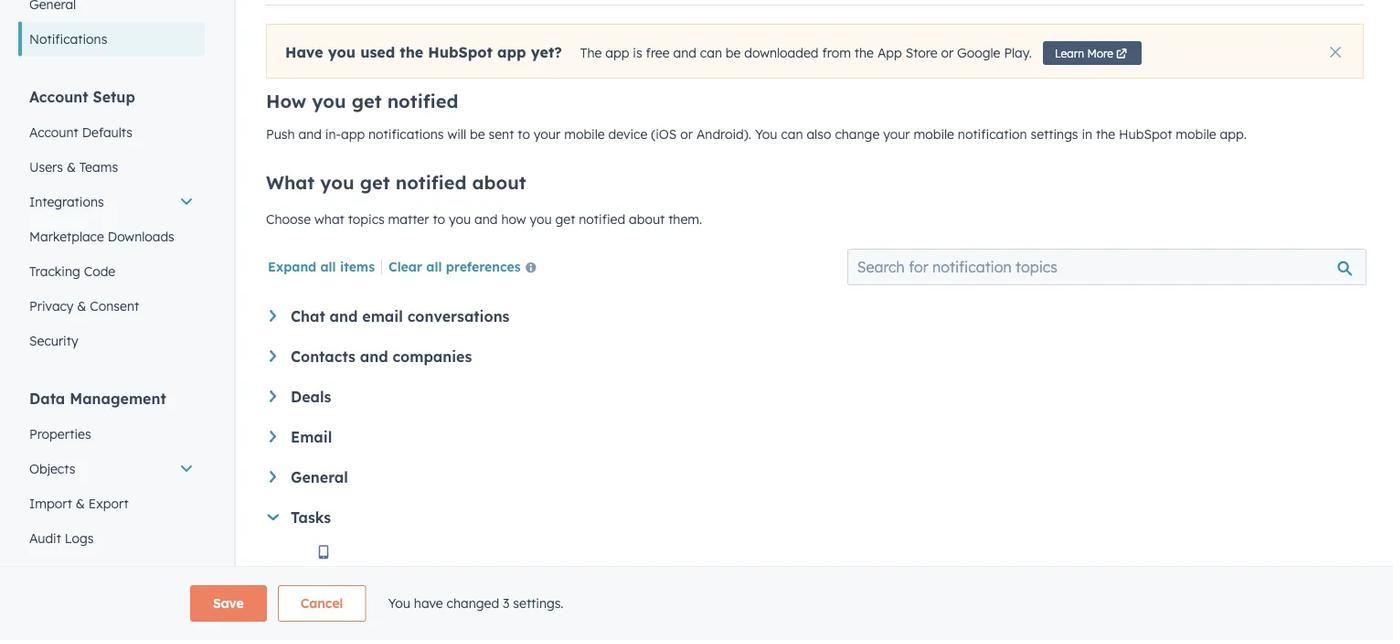 Task type: locate. For each thing, give the bounding box(es) containing it.
all left items
[[321, 258, 336, 274]]

notifications link
[[18, 21, 205, 56]]

2 all from the left
[[426, 258, 442, 274]]

you left used
[[328, 43, 356, 61]]

email button
[[270, 428, 1361, 446]]

general
[[291, 468, 348, 487]]

notified left them.
[[579, 211, 626, 227]]

the
[[581, 45, 602, 61]]

0 vertical spatial to
[[518, 126, 530, 142]]

1 vertical spatial hubspot
[[1119, 126, 1173, 142]]

tasks button
[[267, 508, 1361, 527]]

the right in at the top right
[[1097, 126, 1116, 142]]

conversations
[[408, 307, 510, 326]]

about up how
[[472, 171, 527, 194]]

learn more
[[1055, 46, 1114, 60]]

security link
[[18, 323, 205, 358]]

from
[[823, 45, 851, 61]]

all right clear
[[426, 258, 442, 274]]

1 vertical spatial or
[[681, 126, 693, 142]]

1 vertical spatial get
[[360, 171, 390, 194]]

topics right what
[[348, 211, 385, 227]]

0 vertical spatial caret image
[[270, 350, 276, 362]]

& right users
[[67, 159, 76, 175]]

0 vertical spatial topics
[[348, 211, 385, 227]]

you right android).
[[755, 126, 778, 142]]

and
[[674, 45, 697, 61], [299, 126, 322, 142], [475, 211, 498, 227], [330, 307, 358, 326], [360, 348, 388, 366]]

& inside data management 'element'
[[76, 495, 85, 511]]

caret image left deals
[[270, 391, 276, 402]]

caret image left tasks
[[267, 514, 279, 521]]

to right sent
[[518, 126, 530, 142]]

2 account from the top
[[29, 124, 78, 140]]

0 horizontal spatial topics
[[348, 211, 385, 227]]

how
[[266, 90, 307, 112]]

hubspot up the will at top
[[428, 43, 493, 61]]

notified
[[387, 90, 459, 112], [396, 171, 467, 194], [579, 211, 626, 227]]

2 vertical spatial &
[[76, 495, 85, 511]]

notified up the notifications
[[387, 90, 459, 112]]

Search for notification topics search field
[[848, 249, 1367, 285]]

or right store
[[941, 45, 954, 61]]

downloaded
[[745, 45, 819, 61]]

can left also
[[781, 126, 803, 142]]

you
[[328, 43, 356, 61], [312, 90, 346, 112], [320, 171, 354, 194], [449, 211, 471, 227], [530, 211, 552, 227]]

and inside have you used the hubspot app yet? "alert"
[[674, 45, 697, 61]]

1 your from the left
[[534, 126, 561, 142]]

& right privacy
[[77, 298, 86, 314]]

1 all from the left
[[321, 258, 336, 274]]

1 vertical spatial caret image
[[270, 431, 276, 442]]

or
[[941, 45, 954, 61], [681, 126, 693, 142]]

1 horizontal spatial or
[[941, 45, 954, 61]]

get up the "matter"
[[360, 171, 390, 194]]

notifications
[[29, 31, 107, 47]]

be left the downloaded
[[726, 45, 741, 61]]

account up account defaults
[[29, 87, 88, 106]]

1 account from the top
[[29, 87, 88, 106]]

you inside "alert"
[[328, 43, 356, 61]]

0 vertical spatial can
[[700, 45, 722, 61]]

1 vertical spatial &
[[77, 298, 86, 314]]

you
[[755, 126, 778, 142], [388, 595, 411, 611]]

you up the 'task'
[[388, 595, 411, 611]]

and left the in-
[[299, 126, 322, 142]]

caret image inside deals dropdown button
[[270, 391, 276, 402]]

integrations
[[29, 193, 104, 209]]

& left export
[[76, 495, 85, 511]]

mobile left app.
[[1176, 126, 1217, 142]]

you for what
[[320, 171, 354, 194]]

hubspot
[[428, 43, 493, 61], [1119, 126, 1173, 142]]

1 vertical spatial be
[[470, 126, 485, 142]]

0 vertical spatial notified
[[387, 90, 459, 112]]

get
[[352, 90, 382, 112], [360, 171, 390, 194], [556, 211, 576, 227]]

all inside button
[[426, 258, 442, 274]]

caret image
[[270, 310, 276, 322], [270, 391, 276, 402], [270, 471, 276, 483]]

0 horizontal spatial can
[[700, 45, 722, 61]]

marketplace downloads
[[29, 228, 175, 244]]

clear all preferences
[[389, 258, 521, 274]]

your right "change" on the right top of page
[[884, 126, 910, 142]]

1 horizontal spatial all
[[426, 258, 442, 274]]

to
[[518, 126, 530, 142], [433, 211, 445, 227]]

account up users
[[29, 124, 78, 140]]

choose
[[266, 211, 311, 227]]

is
[[633, 45, 643, 61]]

your
[[534, 126, 561, 142], [884, 126, 910, 142]]

account defaults link
[[18, 115, 205, 150]]

items
[[340, 258, 375, 274]]

and down email
[[360, 348, 388, 366]]

1 horizontal spatial app
[[498, 43, 526, 61]]

defaults
[[82, 124, 133, 140]]

1 horizontal spatial mobile
[[914, 126, 955, 142]]

0 horizontal spatial mobile
[[564, 126, 605, 142]]

(ios
[[651, 126, 677, 142]]

also
[[807, 126, 832, 142]]

mobile left device
[[564, 126, 605, 142]]

app down how you get notified
[[341, 126, 365, 142]]

0 vertical spatial be
[[726, 45, 741, 61]]

consent
[[90, 298, 139, 314]]

1 horizontal spatial can
[[781, 126, 803, 142]]

app left the yet?
[[498, 43, 526, 61]]

caret image
[[270, 350, 276, 362], [270, 431, 276, 442], [267, 514, 279, 521]]

1 vertical spatial topics
[[466, 584, 508, 598]]

0 horizontal spatial the
[[400, 43, 424, 61]]

contacts and companies
[[291, 348, 472, 366]]

1 horizontal spatial to
[[518, 126, 530, 142]]

settings.
[[513, 595, 564, 611]]

your right sent
[[534, 126, 561, 142]]

security
[[29, 332, 78, 348]]

in-
[[325, 126, 341, 142]]

notified for what you get notified about
[[396, 171, 467, 194]]

the left "app"
[[855, 45, 874, 61]]

1 vertical spatial to
[[433, 211, 445, 227]]

0 vertical spatial hubspot
[[428, 43, 493, 61]]

you for how
[[312, 90, 346, 112]]

mobile left notification
[[914, 126, 955, 142]]

2 vertical spatial caret image
[[267, 514, 279, 521]]

be inside have you used the hubspot app yet? "alert"
[[726, 45, 741, 61]]

deals button
[[270, 388, 1361, 406]]

notified up the "matter"
[[396, 171, 467, 194]]

0 vertical spatial &
[[67, 159, 76, 175]]

all
[[321, 258, 336, 274], [426, 258, 442, 274]]

get down used
[[352, 90, 382, 112]]

to right the "matter"
[[433, 211, 445, 227]]

play.
[[1005, 45, 1032, 61]]

0 horizontal spatial all
[[321, 258, 336, 274]]

downloads
[[108, 228, 175, 244]]

2 caret image from the top
[[270, 391, 276, 402]]

be for downloaded
[[726, 45, 741, 61]]

caret image left 'email'
[[270, 431, 276, 442]]

tasks
[[291, 508, 331, 527]]

get right how
[[556, 211, 576, 227]]

1 horizontal spatial topics
[[466, 584, 508, 598]]

and right chat
[[330, 307, 358, 326]]

1 horizontal spatial about
[[629, 211, 665, 227]]

1 horizontal spatial be
[[726, 45, 741, 61]]

store
[[906, 45, 938, 61]]

2 vertical spatial caret image
[[270, 471, 276, 483]]

code
[[84, 263, 115, 279]]

0 vertical spatial caret image
[[270, 310, 276, 322]]

deals
[[291, 388, 331, 406]]

caret image for contacts and companies
[[270, 350, 276, 362]]

teams
[[79, 159, 118, 175]]

save
[[213, 595, 244, 611]]

1 vertical spatial about
[[629, 211, 665, 227]]

close image
[[1331, 47, 1342, 58]]

1 horizontal spatial hubspot
[[1119, 126, 1173, 142]]

1 horizontal spatial your
[[884, 126, 910, 142]]

you have changed 3 settings.
[[388, 595, 564, 611]]

& for teams
[[67, 159, 76, 175]]

be right the will at top
[[470, 126, 485, 142]]

1 horizontal spatial you
[[755, 126, 778, 142]]

3 caret image from the top
[[270, 471, 276, 483]]

notifications
[[369, 126, 444, 142]]

0 vertical spatial about
[[472, 171, 527, 194]]

caret image inside general dropdown button
[[270, 471, 276, 483]]

1 vertical spatial notified
[[396, 171, 467, 194]]

account setup element
[[18, 86, 205, 358]]

caret image left chat
[[270, 310, 276, 322]]

& for export
[[76, 495, 85, 511]]

1 vertical spatial you
[[388, 595, 411, 611]]

1 mobile from the left
[[564, 126, 605, 142]]

can right free
[[700, 45, 722, 61]]

caret image inside contacts and companies dropdown button
[[270, 350, 276, 362]]

0 horizontal spatial about
[[472, 171, 527, 194]]

marketplace
[[29, 228, 104, 244]]

push and in-app notifications will be sent to your mobile device (ios or android). you can also change your mobile notification settings in the hubspot mobile app.
[[266, 126, 1247, 142]]

caret image inside "tasks" dropdown button
[[267, 514, 279, 521]]

0 horizontal spatial your
[[534, 126, 561, 142]]

caret image inside email dropdown button
[[270, 431, 276, 442]]

hubspot right in at the top right
[[1119, 126, 1173, 142]]

export
[[88, 495, 129, 511]]

save button
[[190, 585, 267, 622]]

mobile
[[564, 126, 605, 142], [914, 126, 955, 142], [1176, 126, 1217, 142]]

1 vertical spatial caret image
[[270, 391, 276, 402]]

about left them.
[[629, 211, 665, 227]]

0 horizontal spatial hubspot
[[428, 43, 493, 61]]

0 horizontal spatial be
[[470, 126, 485, 142]]

caret image for tasks
[[267, 514, 279, 521]]

and right free
[[674, 45, 697, 61]]

more
[[1088, 46, 1114, 60]]

and for companies
[[360, 348, 388, 366]]

or right the (ios
[[681, 126, 693, 142]]

audit
[[29, 530, 61, 546]]

how you get notified
[[266, 90, 459, 112]]

topics left settings.
[[466, 584, 508, 598]]

1 caret image from the top
[[270, 310, 276, 322]]

caret image inside chat and email conversations dropdown button
[[270, 310, 276, 322]]

0 vertical spatial account
[[29, 87, 88, 106]]

data management element
[[18, 388, 205, 556]]

& for consent
[[77, 298, 86, 314]]

caret image left contacts
[[270, 350, 276, 362]]

and for email
[[330, 307, 358, 326]]

caret image left general
[[270, 471, 276, 483]]

data management
[[29, 389, 166, 407]]

push
[[266, 126, 295, 142]]

how
[[502, 211, 526, 227]]

you up the in-
[[312, 90, 346, 112]]

have you used the hubspot app yet?
[[285, 43, 562, 61]]

0 vertical spatial or
[[941, 45, 954, 61]]

1 vertical spatial account
[[29, 124, 78, 140]]

you up what
[[320, 171, 354, 194]]

2 horizontal spatial mobile
[[1176, 126, 1217, 142]]

the right used
[[400, 43, 424, 61]]

0 vertical spatial get
[[352, 90, 382, 112]]

can
[[700, 45, 722, 61], [781, 126, 803, 142]]

app left is
[[606, 45, 630, 61]]

topics
[[348, 211, 385, 227], [466, 584, 508, 598]]

2 mobile from the left
[[914, 126, 955, 142]]



Task type: vqa. For each thing, say whether or not it's contained in the screenshot.
'Marketing'
no



Task type: describe. For each thing, give the bounding box(es) containing it.
caret image for email
[[270, 431, 276, 442]]

contacts and companies button
[[270, 348, 1361, 366]]

0 horizontal spatial to
[[433, 211, 445, 227]]

free
[[646, 45, 670, 61]]

used
[[360, 43, 395, 61]]

expand all items
[[268, 258, 375, 274]]

notification topics
[[377, 584, 508, 598]]

changed
[[447, 595, 499, 611]]

and left how
[[475, 211, 498, 227]]

account for account setup
[[29, 87, 88, 106]]

have you used the hubspot app yet? alert
[[266, 24, 1364, 79]]

task
[[377, 620, 404, 636]]

1 horizontal spatial the
[[855, 45, 874, 61]]

tracking code
[[29, 263, 115, 279]]

notification
[[377, 584, 463, 598]]

device
[[609, 126, 648, 142]]

general button
[[270, 468, 1361, 487]]

expand all items button
[[268, 258, 375, 274]]

chat
[[291, 307, 325, 326]]

sent
[[489, 126, 514, 142]]

3 mobile from the left
[[1176, 126, 1217, 142]]

contacts
[[291, 348, 356, 366]]

matter
[[388, 211, 429, 227]]

learn
[[1055, 46, 1085, 60]]

objects button
[[18, 451, 205, 486]]

account for account defaults
[[29, 124, 78, 140]]

import
[[29, 495, 72, 511]]

0 horizontal spatial app
[[341, 126, 365, 142]]

caret image for chat and email conversations
[[270, 310, 276, 322]]

2 vertical spatial get
[[556, 211, 576, 227]]

2 vertical spatial notified
[[579, 211, 626, 227]]

get for how
[[352, 90, 382, 112]]

all for clear
[[426, 258, 442, 274]]

audit logs link
[[18, 521, 205, 556]]

3
[[503, 595, 510, 611]]

cancel button
[[278, 585, 366, 622]]

you for have
[[328, 43, 356, 61]]

choose what topics matter to you and how you get notified about them.
[[266, 211, 703, 227]]

what
[[315, 211, 345, 227]]

have
[[414, 595, 443, 611]]

yet?
[[531, 43, 562, 61]]

in
[[1082, 126, 1093, 142]]

tracking code link
[[18, 254, 205, 289]]

change
[[835, 126, 880, 142]]

settings
[[1031, 126, 1079, 142]]

privacy & consent
[[29, 298, 139, 314]]

task reminder
[[377, 620, 461, 636]]

properties link
[[18, 417, 205, 451]]

preferences
[[446, 258, 521, 274]]

get for what
[[360, 171, 390, 194]]

management
[[70, 389, 166, 407]]

all for expand
[[321, 258, 336, 274]]

chat and email conversations button
[[270, 307, 1361, 326]]

app
[[878, 45, 902, 61]]

account setup
[[29, 87, 135, 106]]

data
[[29, 389, 65, 407]]

2 horizontal spatial app
[[606, 45, 630, 61]]

0 horizontal spatial or
[[681, 126, 693, 142]]

caret image for general
[[270, 471, 276, 483]]

can inside have you used the hubspot app yet? "alert"
[[700, 45, 722, 61]]

2 horizontal spatial the
[[1097, 126, 1116, 142]]

2 your from the left
[[884, 126, 910, 142]]

email
[[362, 307, 403, 326]]

the app is free and can be downloaded from the app store or google play.
[[581, 45, 1032, 61]]

notification
[[958, 126, 1028, 142]]

import & export
[[29, 495, 129, 511]]

0 horizontal spatial you
[[388, 595, 411, 611]]

import & export link
[[18, 486, 205, 521]]

cancel
[[301, 595, 343, 611]]

clear
[[389, 258, 422, 274]]

1 vertical spatial can
[[781, 126, 803, 142]]

integrations button
[[18, 184, 205, 219]]

notified for how you get notified
[[387, 90, 459, 112]]

hubspot inside "alert"
[[428, 43, 493, 61]]

objects
[[29, 460, 75, 476]]

privacy
[[29, 298, 74, 314]]

will
[[448, 126, 467, 142]]

properties
[[29, 426, 91, 442]]

clear all preferences button
[[389, 257, 544, 279]]

account defaults
[[29, 124, 133, 140]]

what you get notified about
[[266, 171, 527, 194]]

setup
[[93, 87, 135, 106]]

you right how
[[530, 211, 552, 227]]

marketplace downloads link
[[18, 219, 205, 254]]

caret image for deals
[[270, 391, 276, 402]]

google
[[958, 45, 1001, 61]]

and for in-
[[299, 126, 322, 142]]

audit logs
[[29, 530, 94, 546]]

privacy & consent link
[[18, 289, 205, 323]]

tracking
[[29, 263, 80, 279]]

expand
[[268, 258, 317, 274]]

what
[[266, 171, 315, 194]]

users & teams
[[29, 159, 118, 175]]

android).
[[697, 126, 752, 142]]

0 vertical spatial you
[[755, 126, 778, 142]]

them.
[[669, 211, 703, 227]]

users & teams link
[[18, 150, 205, 184]]

companies
[[393, 348, 472, 366]]

you up the clear all preferences
[[449, 211, 471, 227]]

or inside have you used the hubspot app yet? "alert"
[[941, 45, 954, 61]]

email
[[291, 428, 332, 446]]

be for sent
[[470, 126, 485, 142]]



